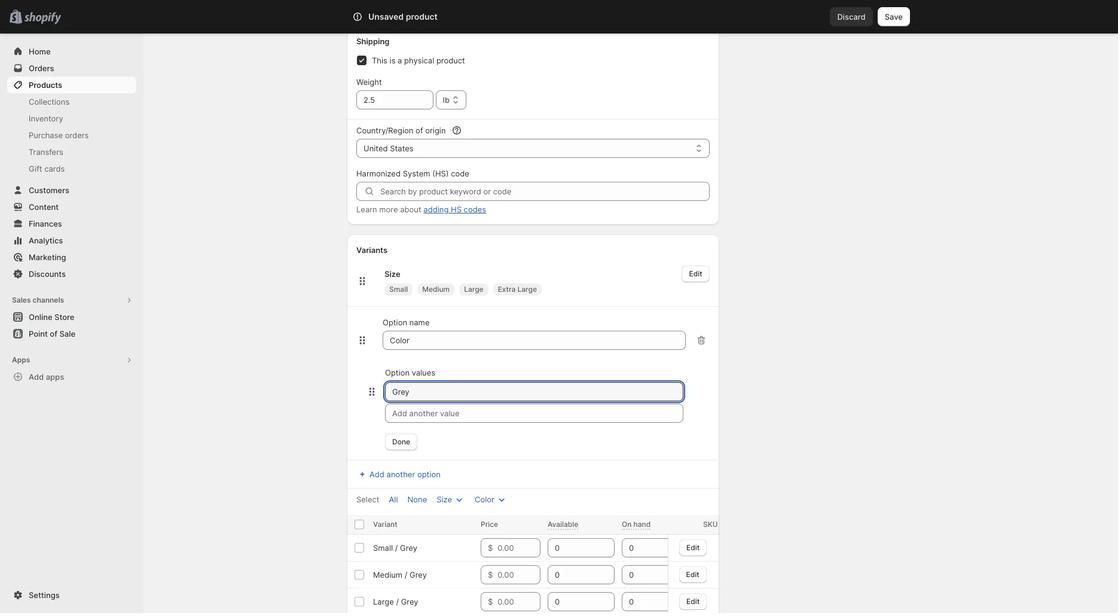 Task type: locate. For each thing, give the bounding box(es) containing it.
large left extra
[[464, 285, 484, 294]]

0 vertical spatial medium
[[422, 285, 450, 294]]

$ text field
[[498, 565, 541, 584], [498, 592, 541, 611]]

2 vertical spatial edit button
[[680, 593, 708, 610]]

search
[[406, 12, 431, 22]]

grey up the medium / grey
[[400, 543, 418, 553]]

small for small / grey
[[373, 543, 393, 553]]

$ text field for large / grey
[[498, 592, 541, 611]]

1 vertical spatial medium
[[373, 570, 403, 580]]

Harmonized System (HS) code text field
[[380, 182, 710, 201]]

None text field
[[385, 382, 684, 401]]

0 vertical spatial of
[[416, 126, 423, 135]]

$ for medium / grey
[[488, 570, 493, 580]]

options element containing small / grey
[[373, 543, 418, 553]]

0 vertical spatial $ text field
[[498, 565, 541, 584]]

1 vertical spatial $ text field
[[498, 592, 541, 611]]

1 $ from the top
[[488, 543, 493, 553]]

$ for large / grey
[[488, 597, 493, 607]]

edit for small / grey
[[687, 543, 700, 552]]

3 edit button from the top
[[680, 593, 708, 610]]

add for add another option
[[370, 470, 385, 479]]

shipping
[[357, 36, 390, 46]]

1 vertical spatial of
[[50, 329, 57, 339]]

sale
[[59, 329, 75, 339]]

of left sale
[[50, 329, 57, 339]]

0 horizontal spatial medium
[[373, 570, 403, 580]]

0 vertical spatial option
[[383, 318, 407, 327]]

grey for small / grey
[[400, 543, 418, 553]]

1 vertical spatial option
[[385, 368, 410, 377]]

is
[[390, 56, 396, 65]]

1 vertical spatial small
[[373, 543, 393, 553]]

3 options element from the top
[[373, 597, 418, 607]]

2 $ from the top
[[488, 570, 493, 580]]

0 vertical spatial add
[[29, 372, 44, 382]]

values
[[412, 368, 436, 377]]

extra large
[[498, 285, 537, 294]]

marketing
[[29, 252, 66, 262]]

on hand
[[622, 520, 651, 529]]

point of sale
[[29, 329, 75, 339]]

edit button for small / grey
[[680, 539, 708, 556]]

1 vertical spatial product
[[437, 56, 465, 65]]

edit button for medium / grey
[[680, 566, 708, 583]]

1 horizontal spatial size
[[437, 495, 452, 504]]

orders
[[29, 63, 54, 73]]

$ text field for medium / grey
[[498, 565, 541, 584]]

Material text field
[[383, 331, 686, 350]]

/ for medium
[[405, 570, 408, 580]]

options element
[[373, 543, 418, 553], [373, 570, 427, 580], [373, 597, 418, 607]]

0 vertical spatial /
[[395, 543, 398, 553]]

grey up large / grey
[[410, 570, 427, 580]]

united
[[364, 144, 388, 153]]

shopify image
[[24, 12, 61, 24]]

variants
[[357, 245, 388, 255]]

options element containing medium / grey
[[373, 570, 427, 580]]

home link
[[7, 43, 136, 60]]

of left origin
[[416, 126, 423, 135]]

options element for $ text box corresponding to large / grey
[[373, 597, 418, 607]]

point
[[29, 329, 48, 339]]

discounts link
[[7, 266, 136, 282]]

0 horizontal spatial add
[[29, 372, 44, 382]]

adding hs codes link
[[424, 205, 486, 214]]

medium
[[422, 285, 450, 294], [373, 570, 403, 580]]

online store
[[29, 312, 74, 322]]

1 edit button from the top
[[680, 539, 708, 556]]

1 horizontal spatial add
[[370, 470, 385, 479]]

of inside button
[[50, 329, 57, 339]]

0 horizontal spatial size
[[385, 269, 401, 279]]

1 horizontal spatial large
[[464, 285, 484, 294]]

inventory link
[[7, 110, 136, 127]]

purchase orders link
[[7, 127, 136, 144]]

1 horizontal spatial medium
[[422, 285, 450, 294]]

2 vertical spatial /
[[396, 597, 399, 607]]

done
[[392, 437, 410, 446]]

collections
[[29, 97, 70, 106]]

$
[[488, 543, 493, 553], [488, 570, 493, 580], [488, 597, 493, 607]]

this
[[372, 56, 388, 65]]

none button
[[401, 491, 434, 508]]

1 $ text field from the top
[[498, 565, 541, 584]]

grey
[[400, 543, 418, 553], [410, 570, 427, 580], [401, 597, 418, 607]]

1 vertical spatial $
[[488, 570, 493, 580]]

2 vertical spatial options element
[[373, 597, 418, 607]]

product right the physical
[[437, 56, 465, 65]]

add left another
[[370, 470, 385, 479]]

size right the none 'button'
[[437, 495, 452, 504]]

add left apps
[[29, 372, 44, 382]]

medium for medium
[[422, 285, 450, 294]]

options element down variant
[[373, 543, 418, 553]]

add apps button
[[7, 369, 136, 385]]

2 edit button from the top
[[680, 566, 708, 583]]

option name
[[383, 318, 430, 327]]

2 vertical spatial $
[[488, 597, 493, 607]]

1 options element from the top
[[373, 543, 418, 553]]

medium up name at left bottom
[[422, 285, 450, 294]]

/ for small
[[395, 543, 398, 553]]

states
[[390, 144, 414, 153]]

done button
[[385, 434, 418, 450]]

0 vertical spatial edit button
[[680, 539, 708, 556]]

finances link
[[7, 215, 136, 232]]

Add another value text field
[[385, 404, 684, 423]]

options element containing large / grey
[[373, 597, 418, 607]]

size down variants
[[385, 269, 401, 279]]

3 $ from the top
[[488, 597, 493, 607]]

small / grey
[[373, 543, 418, 553]]

option left values
[[385, 368, 410, 377]]

0 horizontal spatial large
[[373, 597, 394, 607]]

2 options element from the top
[[373, 570, 427, 580]]

save
[[885, 12, 903, 22]]

apps
[[46, 372, 64, 382]]

1 vertical spatial size
[[437, 495, 452, 504]]

small
[[389, 285, 408, 294], [373, 543, 393, 553]]

0 vertical spatial small
[[389, 285, 408, 294]]

finances
[[29, 219, 62, 229]]

available
[[548, 520, 579, 529]]

large down the medium / grey
[[373, 597, 394, 607]]

product right the 'unsaved'
[[406, 11, 438, 22]]

/
[[395, 543, 398, 553], [405, 570, 408, 580], [396, 597, 399, 607]]

codes
[[464, 205, 486, 214]]

options element up large / grey
[[373, 570, 427, 580]]

learn
[[357, 205, 377, 214]]

/ down the medium / grey
[[396, 597, 399, 607]]

0 vertical spatial $
[[488, 543, 493, 553]]

/ for large
[[396, 597, 399, 607]]

edit inside dropdown button
[[689, 269, 703, 278]]

select
[[357, 495, 380, 504]]

options element down the medium / grey
[[373, 597, 418, 607]]

all button
[[382, 491, 405, 508]]

medium / grey
[[373, 570, 427, 580]]

/ down variant
[[395, 543, 398, 553]]

1 vertical spatial edit button
[[680, 566, 708, 583]]

store
[[54, 312, 74, 322]]

gift
[[29, 164, 42, 173]]

1 vertical spatial add
[[370, 470, 385, 479]]

purchase orders
[[29, 130, 89, 140]]

physical
[[404, 56, 434, 65]]

0 vertical spatial options element
[[373, 543, 418, 553]]

edit button for large / grey
[[680, 593, 708, 610]]

medium down the small / grey
[[373, 570, 403, 580]]

grey down the medium / grey
[[401, 597, 418, 607]]

point of sale button
[[0, 325, 144, 342]]

customers
[[29, 185, 69, 195]]

2 vertical spatial grey
[[401, 597, 418, 607]]

unsaved product
[[369, 11, 438, 22]]

collections link
[[7, 93, 136, 110]]

edit button
[[680, 539, 708, 556], [680, 566, 708, 583], [680, 593, 708, 610]]

1 horizontal spatial of
[[416, 126, 423, 135]]

sales channels
[[12, 296, 64, 304]]

price
[[481, 520, 498, 529]]

large right extra
[[518, 285, 537, 294]]

hs
[[451, 205, 462, 214]]

small up option name
[[389, 285, 408, 294]]

1 vertical spatial /
[[405, 570, 408, 580]]

small down variant
[[373, 543, 393, 553]]

of
[[416, 126, 423, 135], [50, 329, 57, 339]]

option left name at left bottom
[[383, 318, 407, 327]]

edit for medium / grey
[[687, 570, 700, 579]]

2 $ text field from the top
[[498, 592, 541, 611]]

0 horizontal spatial of
[[50, 329, 57, 339]]

1 vertical spatial grey
[[410, 570, 427, 580]]

option
[[383, 318, 407, 327], [385, 368, 410, 377]]

0 vertical spatial grey
[[400, 543, 418, 553]]

harmonized system (hs) code
[[357, 169, 470, 178]]

/ up large / grey
[[405, 570, 408, 580]]

of for origin
[[416, 126, 423, 135]]

large for large / grey
[[373, 597, 394, 607]]

1 vertical spatial options element
[[373, 570, 427, 580]]

None number field
[[548, 538, 597, 558], [622, 538, 671, 558], [548, 565, 597, 584], [622, 565, 671, 584], [548, 592, 597, 611], [622, 592, 671, 611], [548, 538, 597, 558], [622, 538, 671, 558], [548, 565, 597, 584], [622, 565, 671, 584], [548, 592, 597, 611], [622, 592, 671, 611]]



Task type: vqa. For each thing, say whether or not it's contained in the screenshot.
0.00 TEXT FIELD
no



Task type: describe. For each thing, give the bounding box(es) containing it.
discard button
[[831, 7, 873, 26]]

marketing link
[[7, 249, 136, 266]]

settings
[[29, 590, 60, 600]]

color button
[[468, 491, 515, 508]]

size inside dropdown button
[[437, 495, 452, 504]]

add another option button
[[349, 466, 448, 483]]

add apps
[[29, 372, 64, 382]]

apps
[[12, 355, 30, 364]]

this is a physical product
[[372, 56, 465, 65]]

another
[[387, 470, 415, 479]]

size button
[[430, 491, 473, 508]]

add for add apps
[[29, 372, 44, 382]]

content link
[[7, 199, 136, 215]]

channels
[[33, 296, 64, 304]]

customers link
[[7, 182, 136, 199]]

sku
[[704, 520, 718, 529]]

Weight text field
[[357, 90, 434, 109]]

harmonized
[[357, 169, 401, 178]]

option for option values
[[385, 368, 410, 377]]

medium for medium / grey
[[373, 570, 403, 580]]

options element for $ text field on the bottom left of page
[[373, 543, 418, 553]]

inventory
[[29, 114, 63, 123]]

country/region
[[357, 126, 414, 135]]

code
[[451, 169, 470, 178]]

discounts
[[29, 269, 66, 279]]

cards
[[44, 164, 65, 173]]

grey for medium / grey
[[410, 570, 427, 580]]

edit button
[[682, 266, 710, 282]]

0 vertical spatial size
[[385, 269, 401, 279]]

online store button
[[0, 309, 144, 325]]

all
[[389, 495, 398, 504]]

weight
[[357, 77, 382, 87]]

sales
[[12, 296, 31, 304]]

grey for large / grey
[[401, 597, 418, 607]]

purchase
[[29, 130, 63, 140]]

large / grey
[[373, 597, 418, 607]]

$ for small / grey
[[488, 543, 493, 553]]

none
[[408, 495, 427, 504]]

search button
[[386, 7, 733, 26]]

unsaved
[[369, 11, 404, 22]]

sales channels button
[[7, 292, 136, 309]]

(hs)
[[433, 169, 449, 178]]

online
[[29, 312, 52, 322]]

save button
[[878, 7, 911, 26]]

on
[[622, 520, 632, 529]]

system
[[403, 169, 430, 178]]

option
[[417, 470, 441, 479]]

orders link
[[7, 60, 136, 77]]

transfers
[[29, 147, 63, 157]]

gift cards link
[[7, 160, 136, 177]]

about
[[400, 205, 422, 214]]

point of sale link
[[7, 325, 136, 342]]

color
[[475, 495, 495, 504]]

$ text field
[[498, 538, 541, 558]]

option for option name
[[383, 318, 407, 327]]

orders
[[65, 130, 89, 140]]

edit for large / grey
[[687, 597, 700, 606]]

united states
[[364, 144, 414, 153]]

lb
[[443, 95, 450, 105]]

option values
[[385, 368, 436, 377]]

variant
[[373, 520, 398, 529]]

learn more about adding hs codes
[[357, 205, 486, 214]]

country/region of origin
[[357, 126, 446, 135]]

of for sale
[[50, 329, 57, 339]]

transfers link
[[7, 144, 136, 160]]

gift cards
[[29, 164, 65, 173]]

a
[[398, 56, 402, 65]]

content
[[29, 202, 59, 212]]

home
[[29, 47, 51, 56]]

options element for $ text box associated with medium / grey
[[373, 570, 427, 580]]

add another option
[[370, 470, 441, 479]]

more
[[379, 205, 398, 214]]

0 vertical spatial product
[[406, 11, 438, 22]]

hand
[[634, 520, 651, 529]]

2 horizontal spatial large
[[518, 285, 537, 294]]

adding
[[424, 205, 449, 214]]

online store link
[[7, 309, 136, 325]]

apps button
[[7, 352, 136, 369]]

origin
[[425, 126, 446, 135]]

discard
[[838, 12, 866, 22]]

large for large
[[464, 285, 484, 294]]

analytics
[[29, 236, 63, 245]]

small for small
[[389, 285, 408, 294]]

products link
[[7, 77, 136, 93]]



